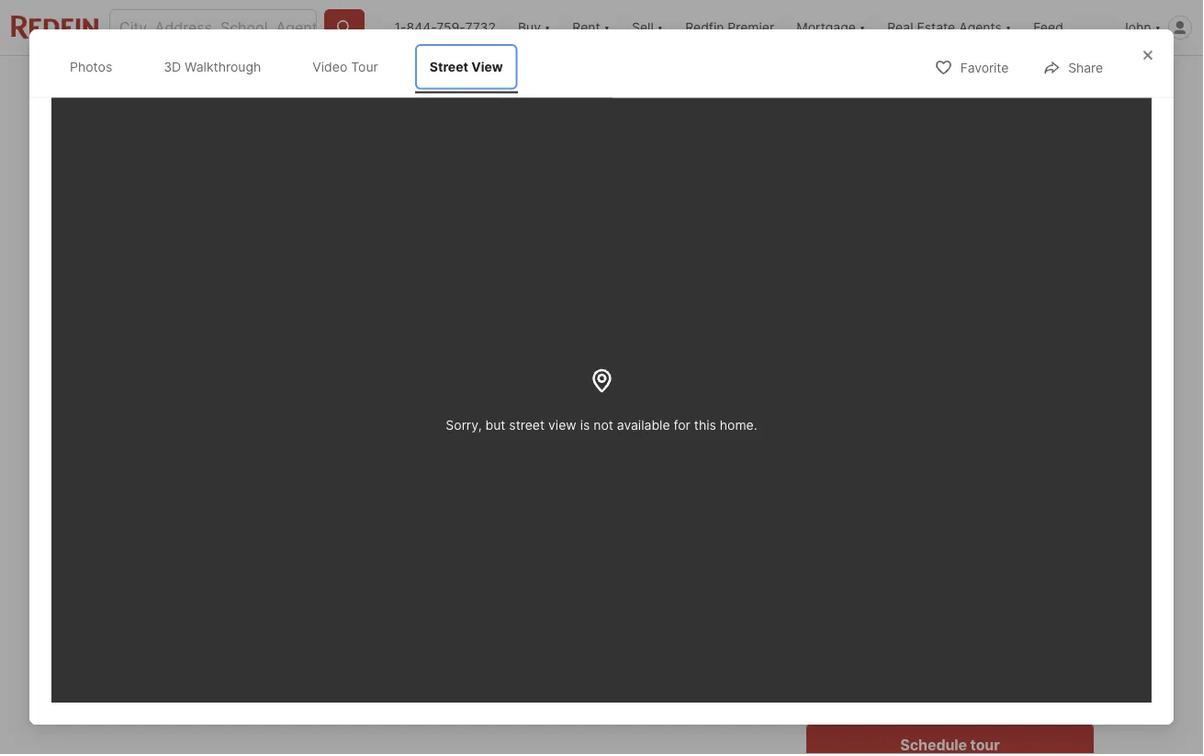 Task type: vqa. For each thing, say whether or not it's contained in the screenshot.
7732
yes



Task type: describe. For each thing, give the bounding box(es) containing it.
feed
[[1034, 20, 1064, 35]]

amenities
[[528, 74, 588, 89]]

premier
[[728, 20, 775, 35]]

overview
[[251, 74, 311, 89]]

street view tab
[[415, 44, 518, 90]]

overview tab
[[231, 60, 331, 104]]

tab list for x-out
[[109, 56, 711, 104]]

floor plans
[[351, 74, 418, 89]]

but
[[486, 417, 506, 433]]

7732
[[465, 20, 496, 35]]

fees tab
[[439, 60, 508, 104]]

submit search image
[[335, 18, 354, 37]]

out
[[958, 73, 980, 89]]

3d
[[164, 59, 181, 74]]

street view
[[430, 59, 503, 74]]

fees
[[459, 74, 488, 89]]

for
[[674, 417, 691, 433]]

street
[[430, 59, 468, 74]]

photos tab
[[55, 44, 127, 90]]

1-
[[395, 20, 407, 35]]

3d walkthrough
[[164, 59, 261, 74]]

1-844-759-7732 link
[[395, 20, 496, 35]]

759-
[[437, 20, 465, 35]]

video tour
[[313, 59, 378, 74]]

tab list for share
[[51, 40, 536, 93]]

walkthrough
[[185, 59, 261, 74]]

844-
[[407, 20, 437, 35]]

feed button
[[1023, 0, 1111, 55]]

x-
[[945, 73, 958, 89]]



Task type: locate. For each thing, give the bounding box(es) containing it.
dialog containing photos
[[29, 29, 1174, 725]]

plans
[[386, 74, 418, 89]]

favorite
[[961, 60, 1009, 76]]

tab list containing overview
[[109, 56, 711, 104]]

redfin premier
[[685, 20, 775, 35]]

not
[[594, 417, 614, 433]]

photos
[[70, 59, 112, 74]]

video tour tab
[[298, 44, 393, 90]]

sorry, but street view is not available for this home.
[[446, 417, 758, 433]]

image image
[[109, 107, 799, 485]]

video
[[313, 59, 348, 74]]

view
[[549, 417, 577, 433]]

share
[[1069, 60, 1103, 76], [1044, 73, 1079, 89]]

redfin
[[685, 20, 724, 35]]

tab
[[608, 60, 697, 104]]

floor
[[351, 74, 382, 89]]

amenities tab
[[508, 60, 608, 104]]

home.
[[720, 417, 758, 433]]

1-844-759-7732
[[395, 20, 496, 35]]

tour
[[351, 59, 378, 74]]

tab list
[[51, 40, 536, 93], [109, 56, 711, 104]]

sorry,
[[446, 417, 482, 433]]

option
[[807, 549, 1094, 595]]

City, Address, School, Agent, ZIP search field
[[109, 9, 317, 46]]

redfin premier button
[[674, 0, 786, 55]]

tab list containing photos
[[51, 40, 536, 93]]

x-out button
[[903, 61, 995, 99]]

share button
[[1027, 48, 1119, 86], [1003, 61, 1094, 99]]

floor plans tab
[[331, 60, 439, 104]]

is
[[580, 417, 590, 433]]

street
[[509, 417, 545, 433]]

view
[[471, 59, 503, 74]]

list box
[[807, 549, 1094, 595]]

tab list inside 'dialog'
[[51, 40, 536, 93]]

3d walkthrough tab
[[149, 44, 276, 90]]

x-out
[[945, 73, 980, 89]]

favorite button
[[919, 48, 1025, 86]]

dialog
[[29, 29, 1174, 725]]

this
[[694, 417, 716, 433]]

available
[[617, 417, 670, 433]]



